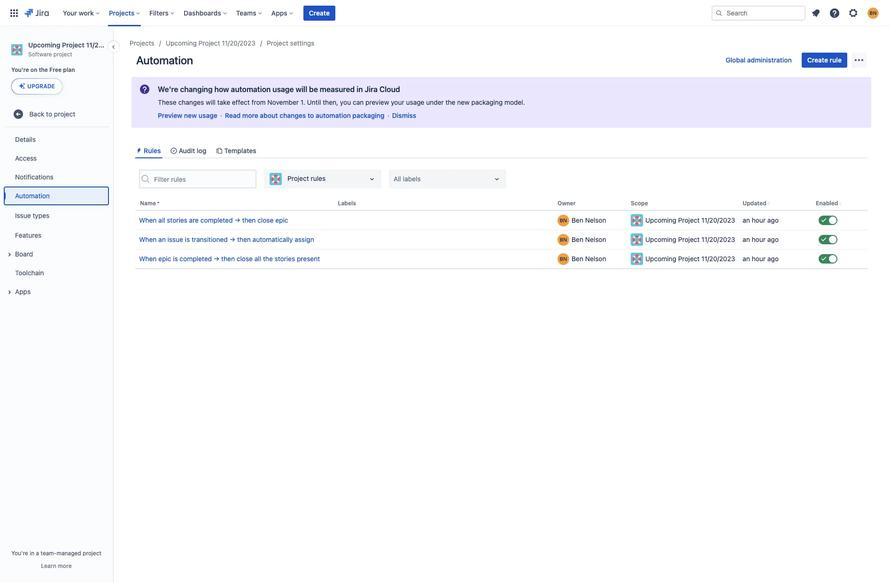 Task type: vqa. For each thing, say whether or not it's contained in the screenshot.
The in We're changing how automation usage will be measured in Jira Cloud These changes will take effect from November 1. Until then, you can preview your usage under the new packaging model.
yes



Task type: describe. For each thing, give the bounding box(es) containing it.
when for when epic is completed → then close all the stories present
[[139, 255, 157, 263]]

an hour ago for when all stories are completed → then close epic
[[743, 216, 779, 224]]

1 vertical spatial completed
[[180, 255, 212, 263]]

0 horizontal spatial will
[[206, 98, 216, 106]]

an for when epic is completed → then close all the stories present
[[743, 255, 750, 263]]

ben for when epic is completed → then close all the stories present
[[572, 255, 584, 263]]

projects for projects dropdown button
[[109, 9, 134, 17]]

your profile and settings image
[[868, 7, 879, 19]]

the inside the we're changing how automation usage will be measured in jira cloud these changes will take effect from november 1. until then, you can preview your usage under the new packaging model.
[[446, 98, 456, 106]]

apps inside dropdown button
[[271, 9, 288, 17]]

1 horizontal spatial all
[[255, 255, 261, 263]]

when for when all stories are completed → then close epic
[[139, 216, 157, 224]]

work
[[79, 9, 94, 17]]

hour for when an issue is transitioned → then automatically assign
[[752, 236, 766, 244]]

take
[[217, 98, 230, 106]]

preview
[[158, 111, 182, 119]]

upgrade
[[27, 83, 55, 90]]

from
[[252, 98, 266, 106]]

dashboards button
[[181, 5, 231, 20]]

upcoming inside upcoming project 11/20/2023 software project
[[28, 41, 60, 49]]

when all stories are completed → then close epic link
[[139, 216, 288, 225]]

0 horizontal spatial all
[[158, 216, 165, 224]]

audit log
[[179, 147, 206, 155]]

labels
[[403, 175, 421, 183]]

apps inside button
[[15, 287, 31, 295]]

enabled
[[816, 200, 839, 207]]

how
[[214, 85, 229, 94]]

until
[[307, 98, 321, 106]]

0 vertical spatial usage
[[273, 85, 294, 94]]

11/20/2023 for when epic is completed → then close all the stories present
[[702, 255, 735, 263]]

Filter rules field
[[151, 171, 256, 188]]

you're for you're on the free plan
[[11, 66, 29, 73]]

issue types
[[15, 211, 49, 219]]

1 horizontal spatial changes
[[280, 111, 306, 119]]

features link
[[4, 226, 109, 245]]

effect
[[232, 98, 250, 106]]

upcoming project 11/20/2023 for when all stories are completed → then close epic
[[646, 216, 735, 224]]

1 vertical spatial epic
[[158, 255, 171, 263]]

1 vertical spatial usage
[[406, 98, 425, 106]]

filters
[[149, 9, 169, 17]]

details
[[15, 135, 36, 143]]

then for automatically
[[237, 236, 251, 244]]

more inside "button"
[[58, 562, 72, 570]]

ben nelson image for when epic is completed → then close all the stories present
[[558, 253, 570, 265]]

notifications link
[[4, 168, 109, 187]]

learn
[[41, 562, 56, 570]]

search image
[[716, 9, 723, 17]]

ben nelson for when epic is completed → then close all the stories present
[[572, 255, 606, 263]]

you're on the free plan
[[11, 66, 75, 73]]

preview new usage · read more about changes to automation packaging · dismiss
[[158, 111, 417, 119]]

board
[[15, 250, 33, 258]]

are
[[189, 216, 199, 224]]

plan
[[63, 66, 75, 73]]

1 horizontal spatial epic
[[275, 216, 288, 224]]

learn more
[[41, 562, 72, 570]]

filters button
[[147, 5, 178, 20]]

an for when an issue is transitioned → then automatically assign
[[743, 236, 750, 244]]

expand image
[[4, 287, 15, 298]]

these
[[158, 98, 177, 106]]

name
[[140, 200, 156, 207]]

nelson for when an issue is transitioned → then automatically assign
[[585, 236, 606, 244]]

0 vertical spatial more
[[242, 111, 258, 119]]

when an issue is transitioned → then automatically assign
[[139, 236, 314, 244]]

create button
[[303, 5, 336, 20]]

0 vertical spatial automation
[[136, 54, 193, 67]]

hour for when epic is completed → then close all the stories present
[[752, 255, 766, 263]]

can
[[353, 98, 364, 106]]

0 horizontal spatial in
[[30, 550, 34, 557]]

upcoming for when epic is completed → then close all the stories present
[[646, 255, 677, 263]]

your
[[63, 9, 77, 17]]

team-
[[41, 550, 57, 557]]

ago for when an issue is transitioned → then automatically assign
[[768, 236, 779, 244]]

your work
[[63, 9, 94, 17]]

we're changing how automation usage will be measured in jira cloud these changes will take effect from november 1. until then, you can preview your usage under the new packaging model.
[[158, 85, 525, 106]]

ben nelson for when all stories are completed → then close epic
[[572, 216, 606, 224]]

issue
[[15, 211, 31, 219]]

then,
[[323, 98, 338, 106]]

read
[[225, 111, 241, 119]]

updated
[[743, 200, 767, 207]]

project inside upcoming project 11/20/2023 software project
[[53, 51, 72, 58]]

a
[[36, 550, 39, 557]]

ago for when epic is completed → then close all the stories present
[[768, 255, 779, 263]]

board button
[[4, 245, 109, 264]]

about
[[260, 111, 278, 119]]

rules
[[144, 147, 161, 155]]

your work button
[[60, 5, 103, 20]]

nelson for when epic is completed → then close all the stories present
[[585, 255, 606, 263]]

all
[[394, 175, 401, 183]]

Search field
[[712, 5, 806, 20]]

ben nelson image
[[558, 234, 570, 246]]

in inside the we're changing how automation usage will be measured in jira cloud these changes will take effect from november 1. until then, you can preview your usage under the new packaging model.
[[357, 85, 363, 94]]

help image
[[829, 7, 841, 19]]

automation inside "group"
[[15, 192, 50, 200]]

global administration
[[726, 56, 792, 64]]

create rule
[[808, 56, 842, 64]]

2 open image from the left
[[492, 173, 503, 185]]

access
[[15, 154, 37, 162]]

0 vertical spatial will
[[296, 85, 307, 94]]

audit log image
[[170, 147, 178, 154]]

11/20/2023 inside upcoming project 11/20/2023 link
[[222, 39, 256, 47]]

log
[[197, 147, 206, 155]]

2 vertical spatial usage
[[199, 111, 217, 119]]

assign
[[295, 236, 314, 244]]

learn more button
[[41, 562, 72, 570]]

measured
[[320, 85, 355, 94]]

toolchain
[[15, 269, 44, 277]]

→ for transitioned
[[230, 236, 236, 244]]

1 vertical spatial packaging
[[353, 111, 385, 119]]

preview
[[366, 98, 389, 106]]

upcoming project 11/20/2023 software project
[[28, 41, 121, 58]]

when an issue is transitioned → then automatically assign link
[[139, 235, 314, 244]]

notifications
[[15, 173, 53, 181]]

back to project link
[[4, 105, 109, 124]]

global
[[726, 56, 746, 64]]

dashboards
[[184, 9, 221, 17]]

back
[[29, 110, 44, 118]]

1 horizontal spatial the
[[263, 255, 273, 263]]

software
[[28, 51, 52, 58]]

create for create
[[309, 9, 330, 17]]

teams
[[236, 9, 256, 17]]

on
[[30, 66, 37, 73]]

upcoming for when an issue is transitioned → then automatically assign
[[646, 236, 677, 244]]

0 vertical spatial close
[[258, 216, 274, 224]]

upcoming project 11/20/2023 for when an issue is transitioned → then automatically assign
[[646, 236, 735, 244]]

expand image
[[4, 249, 15, 260]]

appswitcher icon image
[[8, 7, 20, 19]]

→ inside 'when epic is completed → then close all the stories present' link
[[214, 255, 220, 263]]



Task type: locate. For each thing, give the bounding box(es) containing it.
2 vertical spatial ago
[[768, 255, 779, 263]]

1 vertical spatial actions image
[[855, 215, 866, 226]]

audit
[[179, 147, 195, 155]]

1 vertical spatial then
[[237, 236, 251, 244]]

to right the back
[[46, 110, 52, 118]]

model.
[[505, 98, 525, 106]]

projects inside dropdown button
[[109, 9, 134, 17]]

rule
[[830, 56, 842, 64]]

ben for when all stories are completed → then close epic
[[572, 216, 584, 224]]

1 vertical spatial when
[[139, 236, 157, 244]]

you're for you're in a team-managed project
[[11, 550, 28, 557]]

1 when from the top
[[139, 216, 157, 224]]

→ inside when all stories are completed → then close epic link
[[235, 216, 240, 224]]

· left dismiss
[[388, 111, 389, 119]]

ben nelson image down owner
[[558, 215, 570, 226]]

·
[[220, 111, 222, 119], [388, 111, 389, 119]]

project settings
[[267, 39, 315, 47]]

projects
[[109, 9, 134, 17], [130, 39, 155, 47]]

create up settings
[[309, 9, 330, 17]]

1 vertical spatial project
[[54, 110, 75, 118]]

enabled button
[[813, 197, 849, 211]]

when
[[139, 216, 157, 224], [139, 236, 157, 244], [139, 255, 157, 263]]

rules image
[[135, 147, 143, 154]]

upcoming
[[166, 39, 197, 47], [28, 41, 60, 49], [646, 216, 677, 224], [646, 236, 677, 244], [646, 255, 677, 263]]

2 when from the top
[[139, 236, 157, 244]]

0 horizontal spatial changes
[[178, 98, 204, 106]]

1 ago from the top
[[768, 216, 779, 224]]

0 horizontal spatial automation
[[15, 192, 50, 200]]

jira
[[365, 85, 378, 94]]

· left the read
[[220, 111, 222, 119]]

0 vertical spatial automation
[[231, 85, 271, 94]]

project up plan
[[53, 51, 72, 58]]

banner
[[0, 0, 890, 26]]

then for close
[[242, 216, 256, 224]]

create left rule
[[808, 56, 828, 64]]

then up when epic is completed → then close all the stories present
[[237, 236, 251, 244]]

to inside back to project link
[[46, 110, 52, 118]]

2 vertical spatial ben
[[572, 255, 584, 263]]

0 horizontal spatial apps
[[15, 287, 31, 295]]

2 horizontal spatial the
[[446, 98, 456, 106]]

completed up 'transitioned'
[[201, 216, 233, 224]]

0 horizontal spatial stories
[[167, 216, 187, 224]]

will
[[296, 85, 307, 94], [206, 98, 216, 106]]

0 vertical spatial nelson
[[585, 216, 606, 224]]

changes down november
[[280, 111, 306, 119]]

then down "name" button
[[242, 216, 256, 224]]

upcoming project 11/20/2023 for when epic is completed → then close all the stories present
[[646, 255, 735, 263]]

3 ben from the top
[[572, 255, 584, 263]]

read more about changes to automation packaging button
[[225, 111, 385, 120]]

packaging down the preview
[[353, 111, 385, 119]]

1 vertical spatial nelson
[[585, 236, 606, 244]]

1 vertical spatial changes
[[280, 111, 306, 119]]

automation
[[136, 54, 193, 67], [15, 192, 50, 200]]

1 vertical spatial is
[[173, 255, 178, 263]]

upgrade button
[[12, 79, 62, 94]]

1 horizontal spatial stories
[[275, 255, 295, 263]]

automation inside the we're changing how automation usage will be measured in jira cloud these changes will take effect from november 1. until then, you can preview your usage under the new packaging model.
[[231, 85, 271, 94]]

then inside 'when epic is completed → then close all the stories present' link
[[221, 255, 235, 263]]

2 vertical spatial project
[[83, 550, 101, 557]]

more
[[242, 111, 258, 119], [58, 562, 72, 570]]

1 vertical spatial projects
[[130, 39, 155, 47]]

0 horizontal spatial automation
[[231, 85, 271, 94]]

1 horizontal spatial new
[[457, 98, 470, 106]]

3 hour from the top
[[752, 255, 766, 263]]

present
[[297, 255, 320, 263]]

0 vertical spatial projects
[[109, 9, 134, 17]]

is inside 'when epic is completed → then close all the stories present' link
[[173, 255, 178, 263]]

the down automatically
[[263, 255, 273, 263]]

3 an hour ago from the top
[[743, 255, 779, 263]]

apps right teams dropdown button
[[271, 9, 288, 17]]

0 vertical spatial is
[[185, 236, 190, 244]]

open image
[[367, 173, 378, 185], [492, 173, 503, 185]]

in left jira
[[357, 85, 363, 94]]

new right preview at the left top of page
[[184, 111, 197, 119]]

more down managed
[[58, 562, 72, 570]]

stories down automatically
[[275, 255, 295, 263]]

→ inside 'when an issue is transitioned → then automatically assign' link
[[230, 236, 236, 244]]

create
[[309, 9, 330, 17], [808, 56, 828, 64]]

1 vertical spatial stories
[[275, 255, 295, 263]]

free
[[49, 66, 62, 73]]

0 horizontal spatial packaging
[[353, 111, 385, 119]]

stories left are
[[167, 216, 187, 224]]

in
[[357, 85, 363, 94], [30, 550, 34, 557]]

ben for when an issue is transitioned → then automatically assign
[[572, 236, 584, 244]]

managed
[[57, 550, 81, 557]]

jira image
[[24, 7, 49, 19], [24, 7, 49, 19]]

2 vertical spatial then
[[221, 255, 235, 263]]

1 vertical spatial new
[[184, 111, 197, 119]]

then
[[242, 216, 256, 224], [237, 236, 251, 244], [221, 255, 235, 263]]

new right under
[[457, 98, 470, 106]]

1 horizontal spatial packaging
[[472, 98, 503, 106]]

0 horizontal spatial is
[[173, 255, 178, 263]]

1 ben nelson image from the top
[[558, 215, 570, 226]]

new inside the we're changing how automation usage will be measured in jira cloud these changes will take effect from november 1. until then, you can preview your usage under the new packaging model.
[[457, 98, 470, 106]]

when epic is completed → then close all the stories present link
[[139, 254, 320, 264]]

all down automatically
[[255, 255, 261, 263]]

0 vertical spatial ben nelson
[[572, 216, 606, 224]]

upcoming project 11/20/2023
[[166, 39, 256, 47], [646, 216, 735, 224], [646, 236, 735, 244], [646, 255, 735, 263]]

you
[[340, 98, 351, 106]]

automation link
[[4, 187, 109, 205]]

automation down then,
[[316, 111, 351, 119]]

actions image
[[854, 55, 865, 66], [855, 215, 866, 226]]

2 vertical spatial nelson
[[585, 255, 606, 263]]

1 vertical spatial close
[[237, 255, 253, 263]]

dismiss
[[392, 111, 417, 119]]

project up details link
[[54, 110, 75, 118]]

1 horizontal spatial create
[[808, 56, 828, 64]]

→ down 'transitioned'
[[214, 255, 220, 263]]

0 horizontal spatial usage
[[199, 111, 217, 119]]

labels
[[338, 200, 356, 207]]

1 horizontal spatial is
[[185, 236, 190, 244]]

11/20/2023 for when an issue is transitioned → then automatically assign
[[702, 236, 735, 244]]

when for when an issue is transitioned → then automatically assign
[[139, 236, 157, 244]]

will left be
[[296, 85, 307, 94]]

3 ago from the top
[[768, 255, 779, 263]]

apps
[[271, 9, 288, 17], [15, 287, 31, 295]]

name button
[[135, 197, 334, 211]]

group
[[4, 127, 109, 304]]

1 horizontal spatial automation
[[316, 111, 351, 119]]

rules
[[311, 174, 326, 182]]

create for create rule
[[808, 56, 828, 64]]

0 vertical spatial hour
[[752, 216, 766, 224]]

2 an hour ago from the top
[[743, 236, 779, 244]]

0 vertical spatial completed
[[201, 216, 233, 224]]

we're
[[158, 85, 178, 94]]

1 an hour ago from the top
[[743, 216, 779, 224]]

epic down "issue"
[[158, 255, 171, 263]]

ben nelson image for when all stories are completed → then close epic
[[558, 215, 570, 226]]

projects down projects dropdown button
[[130, 39, 155, 47]]

1 ben nelson from the top
[[572, 216, 606, 224]]

group containing details
[[4, 127, 109, 304]]

transitioned
[[192, 236, 228, 244]]

primary element
[[6, 0, 712, 26]]

ago
[[768, 216, 779, 224], [768, 236, 779, 244], [768, 255, 779, 263]]

2 nelson from the top
[[585, 236, 606, 244]]

scope
[[631, 200, 648, 207]]

create inside button
[[309, 9, 330, 17]]

3 nelson from the top
[[585, 255, 606, 263]]

issue types link
[[4, 205, 109, 226]]

1 vertical spatial ago
[[768, 236, 779, 244]]

tab list
[[132, 143, 872, 158]]

settings image
[[848, 7, 859, 19]]

1 vertical spatial more
[[58, 562, 72, 570]]

create rule button
[[802, 53, 848, 68]]

you're in a team-managed project
[[11, 550, 101, 557]]

automation up from on the left
[[231, 85, 271, 94]]

apps down toolchain
[[15, 287, 31, 295]]

tab list containing rules
[[132, 143, 872, 158]]

2 you're from the top
[[11, 550, 28, 557]]

1 vertical spatial an hour ago
[[743, 236, 779, 244]]

packaging left model.
[[472, 98, 503, 106]]

0 vertical spatial the
[[39, 66, 48, 73]]

automation down projects link
[[136, 54, 193, 67]]

administration
[[748, 56, 792, 64]]

apps button
[[4, 283, 109, 301]]

0 vertical spatial an hour ago
[[743, 216, 779, 224]]

1 horizontal spatial automation
[[136, 54, 193, 67]]

preview new usage button
[[158, 111, 217, 120]]

changes inside the we're changing how automation usage will be measured in jira cloud these changes will take effect from november 1. until then, you can preview your usage under the new packaging model.
[[178, 98, 204, 106]]

1 vertical spatial all
[[255, 255, 261, 263]]

teams button
[[233, 5, 266, 20]]

0 vertical spatial new
[[457, 98, 470, 106]]

upcoming for when all stories are completed → then close epic
[[646, 216, 677, 224]]

hour for when all stories are completed → then close epic
[[752, 216, 766, 224]]

ago for when all stories are completed → then close epic
[[768, 216, 779, 224]]

2 vertical spatial →
[[214, 255, 220, 263]]

1.
[[301, 98, 305, 106]]

you're left a
[[11, 550, 28, 557]]

1 vertical spatial will
[[206, 98, 216, 106]]

1 vertical spatial hour
[[752, 236, 766, 244]]

global administration link
[[720, 53, 798, 68]]

will left take
[[206, 98, 216, 106]]

you're left the on
[[11, 66, 29, 73]]

changing
[[180, 85, 213, 94]]

1 horizontal spatial will
[[296, 85, 307, 94]]

when all stories are completed → then close epic
[[139, 216, 288, 224]]

0 horizontal spatial ·
[[220, 111, 222, 119]]

then inside when all stories are completed → then close epic link
[[242, 216, 256, 224]]

1 vertical spatial apps
[[15, 287, 31, 295]]

usage down take
[[199, 111, 217, 119]]

2 ben nelson from the top
[[572, 236, 606, 244]]

banner containing your work
[[0, 0, 890, 26]]

epic up automatically
[[275, 216, 288, 224]]

an for when all stories are completed → then close epic
[[743, 216, 750, 224]]

2 ago from the top
[[768, 236, 779, 244]]

upcoming project 11/20/2023 link
[[166, 38, 256, 49]]

nelson for when all stories are completed → then close epic
[[585, 216, 606, 224]]

2 vertical spatial when
[[139, 255, 157, 263]]

0 horizontal spatial the
[[39, 66, 48, 73]]

0 horizontal spatial to
[[46, 110, 52, 118]]

usage up november
[[273, 85, 294, 94]]

project inside upcoming project 11/20/2023 software project
[[62, 41, 84, 49]]

issue
[[168, 236, 183, 244]]

ben nelson image down ben nelson image
[[558, 253, 570, 265]]

1 ben from the top
[[572, 216, 584, 224]]

2 ben from the top
[[572, 236, 584, 244]]

→ for completed
[[235, 216, 240, 224]]

to down until
[[308, 111, 314, 119]]

usage
[[273, 85, 294, 94], [406, 98, 425, 106], [199, 111, 217, 119]]

an hour ago for when epic is completed → then close all the stories present
[[743, 255, 779, 263]]

project rules
[[288, 174, 326, 182]]

under
[[426, 98, 444, 106]]

1 vertical spatial ben nelson image
[[558, 253, 570, 265]]

0 vertical spatial then
[[242, 216, 256, 224]]

0 vertical spatial →
[[235, 216, 240, 224]]

be
[[309, 85, 318, 94]]

projects button
[[106, 5, 144, 20]]

the right under
[[446, 98, 456, 106]]

2 vertical spatial the
[[263, 255, 273, 263]]

dismiss button
[[392, 111, 417, 120]]

project right managed
[[83, 550, 101, 557]]

close
[[258, 216, 274, 224], [237, 255, 253, 263]]

completed down 'transitioned'
[[180, 255, 212, 263]]

2 hour from the top
[[752, 236, 766, 244]]

0 vertical spatial create
[[309, 9, 330, 17]]

automatically
[[253, 236, 293, 244]]

all
[[158, 216, 165, 224], [255, 255, 261, 263]]

then down 'when an issue is transitioned → then automatically assign' link
[[221, 255, 235, 263]]

toolchain link
[[4, 264, 109, 283]]

2 · from the left
[[388, 111, 389, 119]]

1 horizontal spatial in
[[357, 85, 363, 94]]

automation
[[231, 85, 271, 94], [316, 111, 351, 119]]

2 ben nelson image from the top
[[558, 253, 570, 265]]

1 horizontal spatial usage
[[273, 85, 294, 94]]

1 hour from the top
[[752, 216, 766, 224]]

1 horizontal spatial close
[[258, 216, 274, 224]]

close down 'when an issue is transitioned → then automatically assign' link
[[237, 255, 253, 263]]

→ up when epic is completed → then close all the stories present
[[230, 236, 236, 244]]

2 vertical spatial ben nelson
[[572, 255, 606, 263]]

details link
[[4, 130, 109, 149]]

projects for projects link
[[130, 39, 155, 47]]

0 vertical spatial stories
[[167, 216, 187, 224]]

3 ben nelson from the top
[[572, 255, 606, 263]]

ben nelson for when an issue is transitioned → then automatically assign
[[572, 236, 606, 244]]

1 nelson from the top
[[585, 216, 606, 224]]

create inside "button"
[[808, 56, 828, 64]]

your
[[391, 98, 404, 106]]

when epic is completed → then close all the stories present
[[139, 255, 320, 263]]

november
[[268, 98, 299, 106]]

0 vertical spatial project
[[53, 51, 72, 58]]

close up automatically
[[258, 216, 274, 224]]

projects right work
[[109, 9, 134, 17]]

1 horizontal spatial ·
[[388, 111, 389, 119]]

then inside 'when an issue is transitioned → then automatically assign' link
[[237, 236, 251, 244]]

1 vertical spatial create
[[808, 56, 828, 64]]

projects link
[[130, 38, 155, 49]]

stories
[[167, 216, 187, 224], [275, 255, 295, 263]]

1 vertical spatial automation
[[15, 192, 50, 200]]

0 horizontal spatial create
[[309, 9, 330, 17]]

0 horizontal spatial close
[[237, 255, 253, 263]]

0 vertical spatial apps
[[271, 9, 288, 17]]

packaging inside the we're changing how automation usage will be measured in jira cloud these changes will take effect from november 1. until then, you can preview your usage under the new packaging model.
[[472, 98, 503, 106]]

11/20/2023 inside upcoming project 11/20/2023 software project
[[86, 41, 121, 49]]

0 vertical spatial ben nelson image
[[558, 215, 570, 226]]

1 horizontal spatial to
[[308, 111, 314, 119]]

0 vertical spatial actions image
[[854, 55, 865, 66]]

apps button
[[269, 5, 297, 20]]

ben
[[572, 216, 584, 224], [572, 236, 584, 244], [572, 255, 584, 263]]

all left are
[[158, 216, 165, 224]]

11/20/2023 for when all stories are completed → then close epic
[[702, 216, 735, 224]]

is inside 'when an issue is transitioned → then automatically assign' link
[[185, 236, 190, 244]]

1 open image from the left
[[367, 173, 378, 185]]

an hour ago for when an issue is transitioned → then automatically assign
[[743, 236, 779, 244]]

2 vertical spatial an hour ago
[[743, 255, 779, 263]]

1 · from the left
[[220, 111, 222, 119]]

0 horizontal spatial new
[[184, 111, 197, 119]]

back to project
[[29, 110, 75, 118]]

11/20/2023
[[222, 39, 256, 47], [86, 41, 121, 49], [702, 216, 735, 224], [702, 236, 735, 244], [702, 255, 735, 263]]

templates image
[[216, 147, 223, 154]]

notifications image
[[811, 7, 822, 19]]

1 vertical spatial automation
[[316, 111, 351, 119]]

0 vertical spatial all
[[158, 216, 165, 224]]

automation down notifications
[[15, 192, 50, 200]]

settings
[[290, 39, 315, 47]]

usage up dismiss
[[406, 98, 425, 106]]

0 vertical spatial ben
[[572, 216, 584, 224]]

1 vertical spatial →
[[230, 236, 236, 244]]

in left a
[[30, 550, 34, 557]]

features
[[15, 231, 41, 239]]

cloud
[[380, 85, 400, 94]]

1 vertical spatial ben nelson
[[572, 236, 606, 244]]

more down from on the left
[[242, 111, 258, 119]]

1 you're from the top
[[11, 66, 29, 73]]

the right the on
[[39, 66, 48, 73]]

epic
[[275, 216, 288, 224], [158, 255, 171, 263]]

2 vertical spatial hour
[[752, 255, 766, 263]]

1 horizontal spatial open image
[[492, 173, 503, 185]]

1 vertical spatial in
[[30, 550, 34, 557]]

→ down "name" button
[[235, 216, 240, 224]]

0 vertical spatial ago
[[768, 216, 779, 224]]

3 when from the top
[[139, 255, 157, 263]]

is down "issue"
[[173, 255, 178, 263]]

changes up preview new usage button at the left
[[178, 98, 204, 106]]

ben nelson image
[[558, 215, 570, 226], [558, 253, 570, 265]]

is right "issue"
[[185, 236, 190, 244]]



